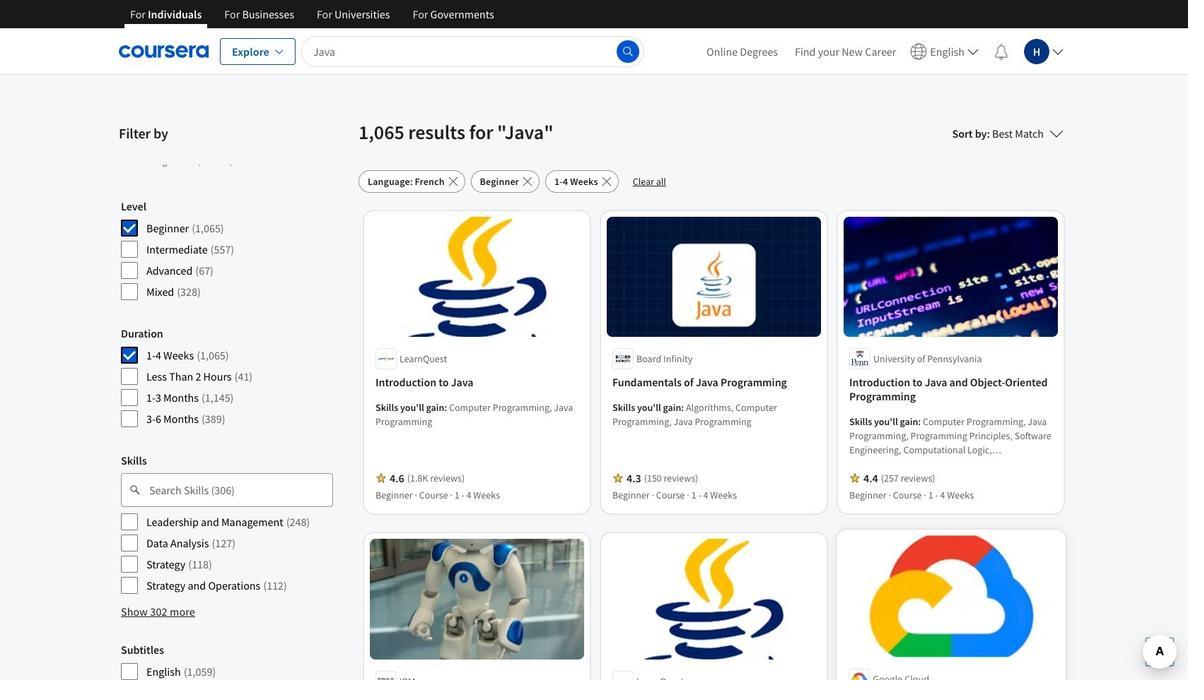 Task type: locate. For each thing, give the bounding box(es) containing it.
group
[[121, 200, 333, 304], [121, 327, 333, 432], [121, 454, 333, 598], [121, 644, 333, 681]]

help center image
[[1151, 644, 1168, 661]]

None search field
[[301, 36, 644, 67]]

banner navigation
[[119, 0, 505, 28]]

Search by keyword search field
[[141, 474, 298, 508]]

menu
[[698, 28, 1069, 74]]



Task type: describe. For each thing, give the bounding box(es) containing it.
2 group from the top
[[121, 327, 333, 432]]

coursera image
[[119, 40, 209, 63]]

1 group from the top
[[121, 200, 333, 304]]

3 group from the top
[[121, 454, 333, 598]]

4 group from the top
[[121, 644, 333, 681]]

What do you want to learn? text field
[[301, 36, 644, 67]]



Task type: vqa. For each thing, say whether or not it's contained in the screenshot.
official within Non-U.S. citizens (with the exception of those who are currently studying or have already earned a degree from institutions in the United States or Canada) need to submit language proficiency test scores. For all graduate programs, Dartmouth Engineering accepts the following English proficiency tests: TOEFL, IELTS, and Duolingo. During the application process, self-reported scores are acceptable. However, once admitted, students will be required to submit official test results directly from the testing organization.
no



